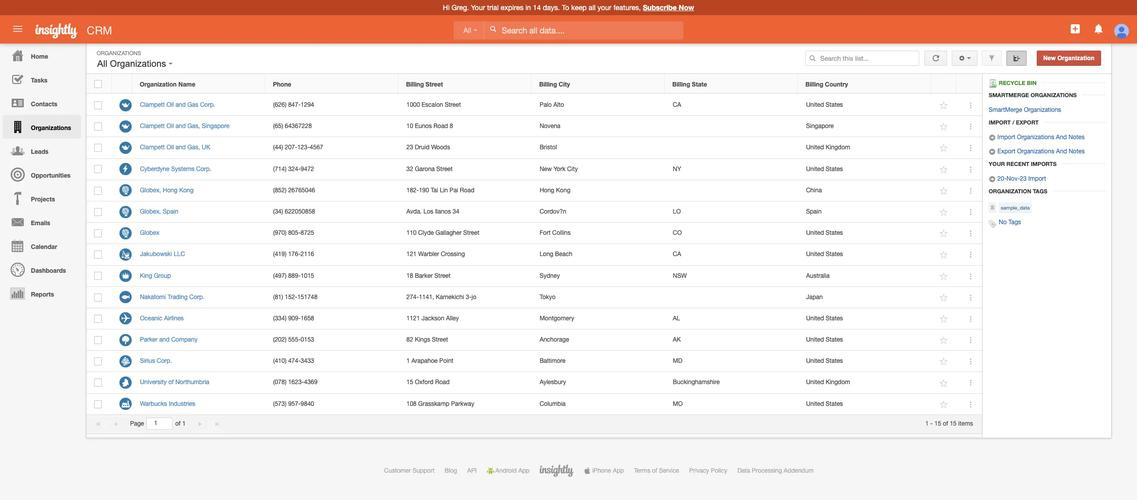 Task type: locate. For each thing, give the bounding box(es) containing it.
spain down globex, hong kong link
[[163, 208, 178, 215]]

ca cell for long beach
[[665, 244, 798, 266]]

8 united from the top
[[806, 358, 824, 365]]

5 row from the top
[[87, 159, 982, 180]]

1 united kingdom cell from the top
[[798, 137, 932, 159]]

23 inside cell
[[406, 144, 413, 151]]

ca cell
[[665, 95, 798, 116], [665, 244, 798, 266]]

notes down import organizations and notes
[[1069, 148, 1085, 155]]

states
[[826, 101, 843, 108], [826, 165, 843, 172], [826, 229, 843, 237], [826, 251, 843, 258], [826, 315, 843, 322], [826, 336, 843, 343], [826, 358, 843, 365], [826, 400, 843, 407]]

export
[[1016, 119, 1039, 126], [998, 148, 1016, 155]]

tokyo
[[540, 294, 556, 301]]

organizations up export organizations and notes link
[[1017, 134, 1054, 141]]

1 horizontal spatial singapore
[[806, 123, 834, 130]]

151748
[[297, 294, 318, 301]]

road right oxford
[[435, 379, 450, 386]]

1 horizontal spatial 1
[[406, 358, 410, 365]]

1121
[[406, 315, 420, 322]]

circle arrow right image inside 20-nov-23 import link
[[989, 176, 996, 183]]

new for new york city
[[540, 165, 552, 172]]

jakubowski
[[140, 251, 172, 258]]

clampett for clampett oil and gas corp.
[[140, 101, 165, 108]]

18
[[406, 272, 413, 279]]

clampett oil and gas, uk
[[140, 144, 210, 151]]

0 vertical spatial new
[[1043, 55, 1056, 62]]

road inside cell
[[434, 123, 448, 130]]

your down circle arrow left icon
[[989, 161, 1005, 167]]

smartmerge organizations
[[989, 106, 1061, 114]]

10 eunos road 8 cell
[[399, 116, 532, 137]]

2 spain from the left
[[806, 208, 822, 215]]

1
[[406, 358, 410, 365], [182, 420, 186, 427], [925, 420, 929, 427]]

1 billing from the left
[[406, 80, 424, 88]]

app right iphone
[[613, 467, 624, 474]]

street right escalon
[[445, 101, 461, 108]]

billing up 1000
[[406, 80, 424, 88]]

cell
[[665, 116, 798, 137], [665, 137, 798, 159], [665, 180, 798, 201], [665, 287, 798, 308]]

gas, left uk
[[187, 144, 200, 151]]

0 horizontal spatial hong
[[163, 187, 178, 194]]

8 united states from the top
[[806, 400, 843, 407]]

2 clampett from the top
[[140, 123, 165, 130]]

globex, down cyberdyne
[[140, 187, 161, 194]]

kong
[[179, 187, 194, 194], [556, 187, 571, 194]]

1 vertical spatial road
[[460, 187, 474, 194]]

0 horizontal spatial 23
[[406, 144, 413, 151]]

0 vertical spatial your
[[471, 4, 485, 12]]

street right kings
[[432, 336, 448, 343]]

1 united from the top
[[806, 101, 824, 108]]

23 up organization tags
[[1020, 175, 1027, 182]]

1 vertical spatial city
[[567, 165, 578, 172]]

2 singapore from the left
[[806, 123, 834, 130]]

cell for united kingdom
[[665, 137, 798, 159]]

follow image for ny
[[939, 165, 949, 175]]

0 vertical spatial and
[[1056, 134, 1067, 141]]

cyberdyne
[[140, 165, 169, 172]]

110 clyde gallagher street cell
[[399, 223, 532, 244]]

3 states from the top
[[826, 229, 843, 237]]

1 horizontal spatial kong
[[556, 187, 571, 194]]

app right android on the left of the page
[[518, 467, 530, 474]]

2 horizontal spatial organization
[[1058, 55, 1095, 62]]

13 row from the top
[[87, 330, 982, 351]]

0 horizontal spatial 15
[[406, 379, 413, 386]]

ca cell down 'state'
[[665, 95, 798, 116]]

1121 jackson alley
[[406, 315, 459, 322]]

7 united states cell from the top
[[798, 351, 932, 372]]

calendar link
[[3, 234, 81, 258]]

23 druid woods
[[406, 144, 450, 151]]

(573) 957-9840 cell
[[265, 394, 399, 415]]

(419) 176-2116 cell
[[265, 244, 399, 266]]

street down avda. los llanos 34 cell
[[463, 229, 480, 237]]

15 oxford road cell
[[399, 372, 532, 394]]

0 vertical spatial notes
[[1069, 134, 1085, 141]]

city up alto
[[559, 80, 570, 88]]

108 grasskamp parkway cell
[[399, 394, 532, 415]]

1 row from the top
[[87, 74, 982, 94]]

0 horizontal spatial export
[[998, 148, 1016, 155]]

organization down notifications icon
[[1058, 55, 1095, 62]]

tokyo cell
[[532, 287, 665, 308]]

united states cell for long beach
[[798, 244, 932, 266]]

8 states from the top
[[826, 400, 843, 407]]

united states cell
[[798, 95, 932, 116], [798, 159, 932, 180], [798, 223, 932, 244], [798, 244, 932, 266], [798, 308, 932, 330], [798, 330, 932, 351], [798, 351, 932, 372], [798, 394, 932, 415]]

8 united states cell from the top
[[798, 394, 932, 415]]

6 row from the top
[[87, 180, 982, 201]]

row containing university of northumbria
[[87, 372, 982, 394]]

1 and from the top
[[1056, 134, 1067, 141]]

182-
[[406, 187, 419, 194]]

show sidebar image
[[1013, 55, 1020, 62]]

column header down refresh list image
[[931, 74, 956, 94]]

import left /
[[989, 119, 1011, 126]]

ca down 'co'
[[673, 251, 681, 258]]

organizations down import organizations and notes link
[[1017, 148, 1055, 155]]

all
[[589, 4, 596, 12]]

3 row from the top
[[87, 116, 982, 137]]

united for montgomery
[[806, 315, 824, 322]]

oil up cyberdyne systems corp.
[[167, 144, 174, 151]]

1 vertical spatial circle arrow right image
[[989, 176, 996, 183]]

12 row from the top
[[87, 308, 982, 330]]

row up long
[[87, 223, 982, 244]]

hong kong cell
[[532, 180, 665, 201]]

2 horizontal spatial 15
[[950, 420, 957, 427]]

2 ca from the top
[[673, 251, 681, 258]]

column header down all organizations
[[112, 74, 132, 94]]

152-
[[285, 294, 297, 301]]

1 kong from the left
[[179, 187, 194, 194]]

1121 jackson alley cell
[[399, 308, 532, 330]]

1 for 1 arapahoe point
[[406, 358, 410, 365]]

15 left oxford
[[406, 379, 413, 386]]

1 spain from the left
[[163, 208, 178, 215]]

street inside cell
[[434, 272, 451, 279]]

1 vertical spatial united kingdom cell
[[798, 372, 932, 394]]

1 vertical spatial and
[[1056, 148, 1067, 155]]

gallagher
[[436, 229, 462, 237]]

23
[[406, 144, 413, 151], [1020, 175, 1027, 182]]

kong inside cell
[[556, 187, 571, 194]]

2 kingdom from the top
[[826, 379, 850, 386]]

2 horizontal spatial 1
[[925, 420, 929, 427]]

all down greg.
[[464, 26, 471, 34]]

states for baltimore
[[826, 358, 843, 365]]

crossing
[[441, 251, 465, 258]]

2 follow image from the top
[[939, 122, 949, 132]]

md cell
[[665, 351, 798, 372]]

follow image for columbia
[[939, 400, 949, 409]]

united for new york city
[[806, 165, 824, 172]]

billing for billing street
[[406, 80, 424, 88]]

0 vertical spatial import
[[989, 119, 1011, 126]]

and for corp.
[[176, 101, 186, 108]]

0 vertical spatial 23
[[406, 144, 413, 151]]

organization for organization tags
[[989, 188, 1031, 195]]

row down aylesbury on the bottom of the page
[[87, 394, 982, 415]]

nakatomi trading corp. link
[[140, 294, 210, 301]]

3 united states cell from the top
[[798, 223, 932, 244]]

0 vertical spatial ca cell
[[665, 95, 798, 116]]

nakatomi
[[140, 294, 166, 301]]

organization for organization name
[[140, 80, 177, 88]]

1 vertical spatial clampett
[[140, 123, 165, 130]]

and down clampett oil and gas corp. link
[[176, 123, 186, 130]]

1 left arapahoe
[[406, 358, 410, 365]]

your left trial
[[471, 4, 485, 12]]

1 vertical spatial your
[[989, 161, 1005, 167]]

row up fort
[[87, 201, 982, 223]]

1 vertical spatial 23
[[1020, 175, 1027, 182]]

and for uk
[[176, 144, 186, 151]]

oil down organization name
[[167, 101, 174, 108]]

1 vertical spatial all
[[97, 59, 107, 69]]

2 united kingdom cell from the top
[[798, 372, 932, 394]]

7 states from the top
[[826, 358, 843, 365]]

2 follow image from the top
[[939, 186, 949, 196]]

2 globex, from the top
[[140, 208, 161, 215]]

(078)
[[273, 379, 286, 386]]

united states cell for baltimore
[[798, 351, 932, 372]]

0 vertical spatial export
[[1016, 119, 1039, 126]]

to
[[562, 4, 569, 12]]

1 oil from the top
[[167, 101, 174, 108]]

organization down nov-
[[989, 188, 1031, 195]]

follow image for nsw
[[939, 272, 949, 281]]

1 inside "cell"
[[406, 358, 410, 365]]

1 united kingdom from the top
[[806, 144, 850, 151]]

row up aylesbury on the bottom of the page
[[87, 351, 982, 372]]

import up tags
[[1029, 175, 1046, 182]]

tasks link
[[3, 67, 81, 91]]

2 row from the top
[[87, 95, 982, 116]]

navigation
[[0, 44, 81, 305]]

5 united from the top
[[806, 251, 824, 258]]

billing left 'state'
[[672, 80, 690, 88]]

app for android app
[[518, 467, 530, 474]]

circle arrow right image
[[989, 134, 996, 141], [989, 176, 996, 183]]

7 row from the top
[[87, 201, 982, 223]]

(714)
[[273, 165, 286, 172]]

corp. right trading
[[189, 294, 205, 301]]

oil up clampett oil and gas, uk
[[167, 123, 174, 130]]

tags
[[1009, 219, 1021, 226]]

states for anchorage
[[826, 336, 843, 343]]

row up cordov?n
[[87, 180, 982, 201]]

street right garona
[[437, 165, 453, 172]]

sample_data
[[1001, 205, 1030, 211]]

Search this list... text field
[[806, 51, 920, 66]]

3 cell from the top
[[665, 180, 798, 201]]

row down the 'novena'
[[87, 137, 982, 159]]

billing up the palo
[[539, 80, 557, 88]]

row down the palo
[[87, 116, 982, 137]]

ca cell down lo cell
[[665, 244, 798, 266]]

15 oxford road
[[406, 379, 450, 386]]

1 horizontal spatial app
[[613, 467, 624, 474]]

row containing sirius corp.
[[87, 351, 982, 372]]

app for iphone app
[[613, 467, 624, 474]]

united
[[806, 101, 824, 108], [806, 144, 824, 151], [806, 165, 824, 172], [806, 229, 824, 237], [806, 251, 824, 258], [806, 315, 824, 322], [806, 336, 824, 343], [806, 358, 824, 365], [806, 379, 824, 386], [806, 400, 824, 407]]

1 circle arrow right image from the top
[[989, 134, 996, 141]]

1 vertical spatial globex,
[[140, 208, 161, 215]]

united kingdom cell
[[798, 137, 932, 159], [798, 372, 932, 394]]

row down fort
[[87, 244, 982, 266]]

kong down systems
[[179, 187, 194, 194]]

billing for billing state
[[672, 80, 690, 88]]

ca cell for palo alto
[[665, 95, 798, 116]]

ak cell
[[665, 330, 798, 351]]

united for bristol
[[806, 144, 824, 151]]

united states cell for new york city
[[798, 159, 932, 180]]

follow image
[[939, 101, 949, 110], [939, 122, 949, 132], [939, 144, 949, 153], [939, 208, 949, 217], [939, 250, 949, 260], [939, 293, 949, 303], [939, 357, 949, 367], [939, 400, 949, 409]]

row group containing clampett oil and gas corp.
[[87, 95, 982, 415]]

billing
[[406, 80, 424, 88], [539, 80, 557, 88], [672, 80, 690, 88], [806, 80, 823, 88]]

pai
[[450, 187, 458, 194]]

(626)
[[273, 101, 286, 108]]

tai
[[431, 187, 438, 194]]

1 horizontal spatial new
[[1043, 55, 1056, 62]]

6 united states cell from the top
[[798, 330, 932, 351]]

0 horizontal spatial your
[[471, 4, 485, 12]]

hong
[[163, 187, 178, 194], [540, 187, 554, 194]]

smartmerge down recycle
[[989, 92, 1029, 98]]

clampett oil and gas, singapore link
[[140, 123, 235, 130]]

1 kingdom from the top
[[826, 144, 850, 151]]

4 cell from the top
[[665, 287, 798, 308]]

3 follow image from the top
[[939, 144, 949, 153]]

(44) 207-123-4567 cell
[[265, 137, 399, 159]]

row up the tokyo
[[87, 266, 982, 287]]

16 row from the top
[[87, 394, 982, 415]]

organizations for smartmerge organizations
[[1024, 106, 1061, 114]]

new left york
[[540, 165, 552, 172]]

column header down cog icon
[[956, 74, 982, 94]]

0 vertical spatial ca
[[673, 101, 681, 108]]

china cell
[[798, 180, 932, 201]]

5 follow image from the top
[[939, 250, 949, 260]]

23 left druid in the top of the page
[[406, 144, 413, 151]]

8 follow image from the top
[[939, 400, 949, 409]]

1 ca cell from the top
[[665, 95, 798, 116]]

ca for palo alto
[[673, 101, 681, 108]]

6 united from the top
[[806, 315, 824, 322]]

2 app from the left
[[613, 467, 624, 474]]

kingdom
[[826, 144, 850, 151], [826, 379, 850, 386]]

lo
[[673, 208, 681, 215]]

7 united from the top
[[806, 336, 824, 343]]

1 cell from the top
[[665, 116, 798, 137]]

projects
[[31, 195, 55, 203]]

states for fort collins
[[826, 229, 843, 237]]

0 vertical spatial oil
[[167, 101, 174, 108]]

(970) 805-8725 cell
[[265, 223, 399, 244]]

2 smartmerge from the top
[[989, 106, 1022, 114]]

billing left the country
[[806, 80, 823, 88]]

0 vertical spatial circle arrow right image
[[989, 134, 996, 141]]

long
[[540, 251, 553, 258]]

4 united states from the top
[[806, 251, 843, 258]]

united states for columbia
[[806, 400, 843, 407]]

2 vertical spatial road
[[435, 379, 450, 386]]

new york city cell
[[532, 159, 665, 180]]

3 clampett from the top
[[140, 144, 165, 151]]

0 vertical spatial all
[[464, 26, 471, 34]]

4 united states cell from the top
[[798, 244, 932, 266]]

(202) 555-0153 cell
[[265, 330, 399, 351]]

15 right the - at the bottom
[[935, 420, 941, 427]]

0 vertical spatial united kingdom
[[806, 144, 850, 151]]

row down the tokyo
[[87, 308, 982, 330]]

follow image for tokyo
[[939, 293, 949, 303]]

1 globex, from the top
[[140, 187, 161, 194]]

207-
[[285, 144, 297, 151]]

service
[[659, 467, 679, 474]]

2 vertical spatial clampett
[[140, 144, 165, 151]]

lo cell
[[665, 201, 798, 223]]

1 horizontal spatial all
[[464, 26, 471, 34]]

city right york
[[567, 165, 578, 172]]

1 field
[[147, 418, 172, 429]]

and left gas
[[176, 101, 186, 108]]

hong inside cell
[[540, 187, 554, 194]]

md
[[673, 358, 683, 365]]

spain cell
[[798, 201, 932, 223]]

clampett for clampett oil and gas, singapore
[[140, 123, 165, 130]]

row
[[87, 74, 982, 94], [87, 95, 982, 116], [87, 116, 982, 137], [87, 137, 982, 159], [87, 159, 982, 180], [87, 180, 982, 201], [87, 201, 982, 223], [87, 223, 982, 244], [87, 244, 982, 266], [87, 266, 982, 287], [87, 287, 982, 308], [87, 308, 982, 330], [87, 330, 982, 351], [87, 351, 982, 372], [87, 372, 982, 394], [87, 394, 982, 415]]

gas
[[187, 101, 198, 108]]

corp. right systems
[[196, 165, 211, 172]]

0 horizontal spatial organization
[[140, 80, 177, 88]]

10 row from the top
[[87, 266, 982, 287]]

features,
[[614, 4, 641, 12]]

row containing cyberdyne systems corp.
[[87, 159, 982, 180]]

street for 32 garona street
[[437, 165, 453, 172]]

(81) 152-151748
[[273, 294, 318, 301]]

1 united states cell from the top
[[798, 95, 932, 116]]

no tags link
[[999, 219, 1021, 226]]

7 united states from the top
[[806, 358, 843, 365]]

1000
[[406, 101, 420, 108]]

0 vertical spatial united kingdom cell
[[798, 137, 932, 159]]

3 follow image from the top
[[939, 229, 949, 239]]

export down smartmerge organizations
[[1016, 119, 1039, 126]]

9840
[[301, 400, 314, 407]]

new right show sidebar icon
[[1043, 55, 1056, 62]]

1 vertical spatial united kingdom
[[806, 379, 850, 386]]

of right terms
[[652, 467, 657, 474]]

0 horizontal spatial new
[[540, 165, 552, 172]]

1 left the - at the bottom
[[925, 420, 929, 427]]

(852) 26765046 cell
[[265, 180, 399, 201]]

14 row from the top
[[87, 351, 982, 372]]

and up export organizations and notes on the right top
[[1056, 134, 1067, 141]]

3 united states from the top
[[806, 229, 843, 237]]

2 gas, from the top
[[187, 144, 200, 151]]

row containing globex
[[87, 223, 982, 244]]

company
[[171, 336, 198, 343]]

long beach cell
[[532, 244, 665, 266]]

al cell
[[665, 308, 798, 330]]

hong up cordov?n
[[540, 187, 554, 194]]

co cell
[[665, 223, 798, 244]]

circle arrow right image up circle arrow left icon
[[989, 134, 996, 141]]

s
[[991, 204, 995, 211]]

1 vertical spatial organization
[[140, 80, 177, 88]]

states for new york city
[[826, 165, 843, 172]]

name
[[178, 80, 195, 88]]

1 vertical spatial notes
[[1069, 148, 1085, 155]]

mo cell
[[665, 394, 798, 415]]

corp.
[[200, 101, 215, 108], [196, 165, 211, 172], [189, 294, 205, 301], [157, 358, 172, 365]]

1 vertical spatial import
[[998, 134, 1015, 141]]

1 app from the left
[[518, 467, 530, 474]]

2 and from the top
[[1056, 148, 1067, 155]]

new inside cell
[[540, 165, 552, 172]]

0 vertical spatial road
[[434, 123, 448, 130]]

1 column header from the left
[[112, 74, 132, 94]]

garona
[[415, 165, 435, 172]]

organization inside row
[[140, 80, 177, 88]]

support
[[413, 467, 435, 474]]

singapore up uk
[[202, 123, 229, 130]]

united states cell for anchorage
[[798, 330, 932, 351]]

globex link
[[140, 229, 164, 237]]

university of northumbria link
[[140, 379, 214, 386]]

0 horizontal spatial all
[[97, 59, 107, 69]]

row containing clampett oil and gas corp.
[[87, 95, 982, 116]]

4 follow image from the top
[[939, 208, 949, 217]]

3 column header from the left
[[956, 74, 982, 94]]

4 united from the top
[[806, 229, 824, 237]]

street inside 'cell'
[[463, 229, 480, 237]]

import down /
[[998, 134, 1015, 141]]

organizations inside button
[[110, 59, 166, 69]]

2 states from the top
[[826, 165, 843, 172]]

kong down york
[[556, 187, 571, 194]]

and
[[176, 101, 186, 108], [176, 123, 186, 130], [176, 144, 186, 151], [159, 336, 170, 343]]

3 billing from the left
[[672, 80, 690, 88]]

palo alto
[[540, 101, 564, 108]]

4 row from the top
[[87, 137, 982, 159]]

2 united kingdom from the top
[[806, 379, 850, 386]]

5 states from the top
[[826, 315, 843, 322]]

9 united from the top
[[806, 379, 824, 386]]

circle arrow right image inside import organizations and notes link
[[989, 134, 996, 141]]

buckinghamshire
[[673, 379, 720, 386]]

of right university
[[168, 379, 174, 386]]

8 row from the top
[[87, 223, 982, 244]]

20-nov-23 import
[[996, 175, 1046, 182]]

1 vertical spatial ca cell
[[665, 244, 798, 266]]

1 horizontal spatial hong
[[540, 187, 554, 194]]

row down bristol
[[87, 159, 982, 180]]

states for montgomery
[[826, 315, 843, 322]]

gas, for singapore
[[187, 123, 200, 130]]

follow image for baltimore
[[939, 357, 949, 367]]

organization up clampett oil and gas corp.
[[140, 80, 177, 88]]

2 vertical spatial import
[[1029, 175, 1046, 182]]

opportunities link
[[3, 163, 81, 186]]

5 follow image from the top
[[939, 314, 949, 324]]

(34) 622050858
[[273, 208, 315, 215]]

row containing jakubowski llc
[[87, 244, 982, 266]]

0 horizontal spatial singapore
[[202, 123, 229, 130]]

smartmerge for smartmerge organizations
[[989, 106, 1022, 114]]

5 united states from the top
[[806, 315, 843, 322]]

7 follow image from the top
[[939, 357, 949, 367]]

street right barker
[[434, 272, 451, 279]]

row up baltimore
[[87, 330, 982, 351]]

(626) 847-1294
[[273, 101, 314, 108]]

1 vertical spatial export
[[998, 148, 1016, 155]]

row down sydney
[[87, 287, 982, 308]]

4 follow image from the top
[[939, 272, 949, 281]]

1 vertical spatial ca
[[673, 251, 681, 258]]

0 vertical spatial clampett
[[140, 101, 165, 108]]

column header
[[112, 74, 132, 94], [931, 74, 956, 94], [956, 74, 982, 94]]

android app
[[496, 467, 530, 474]]

2 hong from the left
[[540, 187, 554, 194]]

subscribe now link
[[643, 3, 694, 12]]

follow image for palo alto
[[939, 101, 949, 110]]

oil for clampett oil and gas, uk
[[167, 144, 174, 151]]

2 cell from the top
[[665, 137, 798, 159]]

follow image
[[939, 165, 949, 175], [939, 186, 949, 196], [939, 229, 949, 239], [939, 272, 949, 281], [939, 314, 949, 324], [939, 336, 949, 345], [939, 379, 949, 388]]

privacy
[[689, 467, 709, 474]]

6 follow image from the top
[[939, 293, 949, 303]]

0 vertical spatial kingdom
[[826, 144, 850, 151]]

notes up export organizations and notes on the right top
[[1069, 134, 1085, 141]]

cog image
[[958, 55, 965, 62]]

1 vertical spatial gas,
[[187, 144, 200, 151]]

2 ca cell from the top
[[665, 244, 798, 266]]

7 follow image from the top
[[939, 379, 949, 388]]

1 horizontal spatial your
[[989, 161, 1005, 167]]

clampett up cyberdyne
[[140, 144, 165, 151]]

1 vertical spatial new
[[540, 165, 552, 172]]

5 united states cell from the top
[[798, 308, 932, 330]]

clyde
[[418, 229, 434, 237]]

32 garona street cell
[[399, 159, 532, 180]]

singapore down billing country
[[806, 123, 834, 130]]

0 vertical spatial organization
[[1058, 55, 1095, 62]]

cordov?n cell
[[532, 201, 665, 223]]

arapahoe
[[412, 358, 438, 365]]

row up columbia
[[87, 372, 982, 394]]

ca for long beach
[[673, 251, 681, 258]]

6 states from the top
[[826, 336, 843, 343]]

columbia cell
[[532, 394, 665, 415]]

3 united from the top
[[806, 165, 824, 172]]

united kingdom for bristol
[[806, 144, 850, 151]]

street for 1000 escalon street
[[445, 101, 461, 108]]

cell for japan
[[665, 287, 798, 308]]

0 vertical spatial smartmerge
[[989, 92, 1029, 98]]

1 follow image from the top
[[939, 165, 949, 175]]

gas, down gas
[[187, 123, 200, 130]]

industries
[[169, 400, 195, 407]]

singapore cell
[[798, 116, 932, 137]]

(714) 324-9472 cell
[[265, 159, 399, 180]]

None checkbox
[[94, 80, 102, 88], [94, 187, 102, 195], [94, 208, 102, 216], [94, 229, 102, 237], [94, 251, 102, 259], [94, 272, 102, 280], [94, 315, 102, 323], [94, 358, 102, 366], [94, 379, 102, 387], [94, 80, 102, 88], [94, 187, 102, 195], [94, 208, 102, 216], [94, 229, 102, 237], [94, 251, 102, 259], [94, 272, 102, 280], [94, 315, 102, 323], [94, 358, 102, 366], [94, 379, 102, 387]]

all
[[464, 26, 471, 34], [97, 59, 107, 69]]

9 row from the top
[[87, 244, 982, 266]]

organizations up all organizations
[[97, 50, 141, 56]]

road inside cell
[[435, 379, 450, 386]]

notes inside export organizations and notes link
[[1069, 148, 1085, 155]]

(497) 889-1015 cell
[[265, 266, 399, 287]]

all down crm
[[97, 59, 107, 69]]

notes for export organizations and notes
[[1069, 148, 1085, 155]]

1 vertical spatial oil
[[167, 123, 174, 130]]

6 united states from the top
[[806, 336, 843, 343]]

1 clampett from the top
[[140, 101, 165, 108]]

notes inside import organizations and notes link
[[1069, 134, 1085, 141]]

2 notes from the top
[[1069, 148, 1085, 155]]

your inside hi greg. your trial expires in 14 days. to keep all your features, subscribe now
[[471, 4, 485, 12]]

1 follow image from the top
[[939, 101, 949, 110]]

australia cell
[[798, 266, 932, 287]]

and up imports
[[1056, 148, 1067, 155]]

2 united from the top
[[806, 144, 824, 151]]

18 barker street cell
[[399, 266, 532, 287]]

6 follow image from the top
[[939, 336, 949, 345]]

globex, up globex
[[140, 208, 161, 215]]

and up systems
[[176, 144, 186, 151]]

smartmerge up /
[[989, 106, 1022, 114]]

organizations up organization name
[[110, 59, 166, 69]]

11 row from the top
[[87, 287, 982, 308]]

systems
[[171, 165, 195, 172]]

import organizations and notes
[[996, 134, 1085, 141]]

buckinghamshire cell
[[665, 372, 798, 394]]

columbia
[[540, 400, 566, 407]]

parker and company link
[[140, 336, 203, 343]]

1 vertical spatial smartmerge
[[989, 106, 1022, 114]]

2 billing from the left
[[539, 80, 557, 88]]

1 horizontal spatial organization
[[989, 188, 1031, 195]]

united for fort collins
[[806, 229, 824, 237]]

row containing globex, hong kong
[[87, 180, 982, 201]]

oil for clampett oil and gas, singapore
[[167, 123, 174, 130]]

0 vertical spatial globex,
[[140, 187, 161, 194]]

15
[[406, 379, 413, 386], [935, 420, 941, 427], [950, 420, 957, 427]]

1 horizontal spatial spain
[[806, 208, 822, 215]]

clampett down organization name
[[140, 101, 165, 108]]

hi greg. your trial expires in 14 days. to keep all your features, subscribe now
[[443, 3, 694, 12]]

data
[[738, 467, 750, 474]]

4 states from the top
[[826, 251, 843, 258]]

export right circle arrow left icon
[[998, 148, 1016, 155]]

terms of service link
[[634, 467, 679, 474]]

king group
[[140, 272, 171, 279]]

road left 8 at the top left of page
[[434, 123, 448, 130]]

row group
[[87, 95, 982, 415]]

united states cell for fort collins
[[798, 223, 932, 244]]

0 vertical spatial gas,
[[187, 123, 200, 130]]

montgomery
[[540, 315, 574, 322]]

australia
[[806, 272, 830, 279]]

0 horizontal spatial kong
[[179, 187, 194, 194]]

15 left the items
[[950, 420, 957, 427]]

1 notes from the top
[[1069, 134, 1085, 141]]

2 vertical spatial organization
[[989, 188, 1031, 195]]

japan cell
[[798, 287, 932, 308]]

all inside button
[[97, 59, 107, 69]]

spain down 'china'
[[806, 208, 822, 215]]

circle arrow right image left '20-'
[[989, 176, 996, 183]]

0 horizontal spatial spain
[[163, 208, 178, 215]]

hong down cyberdyne systems corp.
[[163, 187, 178, 194]]

ny cell
[[665, 159, 798, 180]]

1 gas, from the top
[[187, 123, 200, 130]]

avda. los llanos 34 cell
[[399, 201, 532, 223]]

(573)
[[273, 400, 286, 407]]

road inside cell
[[460, 187, 474, 194]]

row up the 'novena'
[[87, 95, 982, 116]]

None checkbox
[[94, 101, 102, 109], [94, 123, 102, 131], [94, 144, 102, 152], [94, 165, 102, 173], [94, 293, 102, 302], [94, 336, 102, 344], [94, 400, 102, 408], [94, 101, 102, 109], [94, 123, 102, 131], [94, 144, 102, 152], [94, 165, 102, 173], [94, 293, 102, 302], [94, 336, 102, 344], [94, 400, 102, 408]]

organizations up the leads link on the top left of page
[[31, 124, 71, 132]]

export organizations and notes
[[996, 148, 1085, 155]]

follow image for long beach
[[939, 250, 949, 260]]

nsw cell
[[665, 266, 798, 287]]

1 vertical spatial kingdom
[[826, 379, 850, 386]]

1 united states from the top
[[806, 101, 843, 108]]

0 horizontal spatial app
[[518, 467, 530, 474]]

2 vertical spatial oil
[[167, 144, 174, 151]]



Task type: describe. For each thing, give the bounding box(es) containing it.
circle arrow right image for import organizations and notes
[[989, 134, 996, 141]]

globex, for globex, spain
[[140, 208, 161, 215]]

northumbria
[[175, 379, 209, 386]]

bristol cell
[[532, 137, 665, 159]]

follow image for bristol
[[939, 144, 949, 153]]

warbler
[[418, 251, 439, 258]]

clampett oil and gas corp.
[[140, 101, 215, 108]]

176-
[[288, 251, 301, 258]]

globex, for globex, hong kong
[[140, 187, 161, 194]]

1 horizontal spatial 23
[[1020, 175, 1027, 182]]

and right the parker
[[159, 336, 170, 343]]

(410)
[[273, 358, 286, 365]]

of inside row
[[168, 379, 174, 386]]

king
[[140, 272, 152, 279]]

united kingdom for aylesbury
[[806, 379, 850, 386]]

leads
[[31, 148, 48, 155]]

row containing parker and company
[[87, 330, 982, 351]]

follow image for al
[[939, 314, 949, 324]]

kings
[[415, 336, 430, 343]]

emails
[[31, 219, 50, 227]]

(334) 909-1658 cell
[[265, 308, 399, 330]]

row containing clampett oil and gas, singapore
[[87, 116, 982, 137]]

greg.
[[452, 4, 469, 12]]

united states cell for columbia
[[798, 394, 932, 415]]

(65) 64367228 cell
[[265, 116, 399, 137]]

and for singapore
[[176, 123, 186, 130]]

singapore inside cell
[[806, 123, 834, 130]]

row containing king group
[[87, 266, 982, 287]]

sample_data link
[[999, 203, 1032, 213]]

warbucks industries
[[140, 400, 195, 407]]

new organization link
[[1037, 51, 1101, 66]]

eunos
[[415, 123, 432, 130]]

imports
[[1031, 161, 1057, 167]]

united states cell for palo alto
[[798, 95, 932, 116]]

anchorage cell
[[532, 330, 665, 351]]

clampett oil and gas, singapore
[[140, 123, 229, 130]]

(078) 1623-4369 cell
[[265, 372, 399, 394]]

street for 82 kings street
[[432, 336, 448, 343]]

110
[[406, 229, 417, 237]]

of right the 1 field
[[175, 420, 181, 427]]

190
[[419, 187, 429, 194]]

iphone
[[592, 467, 611, 474]]

121 warbler crossing cell
[[399, 244, 532, 266]]

and for import organizations and notes
[[1056, 134, 1067, 141]]

notifications image
[[1093, 23, 1105, 35]]

road for 10 eunos road 8
[[434, 123, 448, 130]]

Search all data.... text field
[[484, 21, 684, 39]]

united kingdom cell for aylesbury
[[798, 372, 932, 394]]

smartmerge organizations
[[989, 92, 1077, 98]]

2 column header from the left
[[931, 74, 956, 94]]

1 horizontal spatial 15
[[935, 420, 941, 427]]

1294
[[301, 101, 314, 108]]

notes for import organizations and notes
[[1069, 134, 1085, 141]]

new for new organization
[[1043, 55, 1056, 62]]

10
[[406, 123, 413, 130]]

182-190 tai lin pai road cell
[[399, 180, 532, 201]]

gas, for uk
[[187, 144, 200, 151]]

billing state
[[672, 80, 707, 88]]

all link
[[453, 21, 484, 39]]

no tags
[[999, 219, 1021, 226]]

states for long beach
[[826, 251, 843, 258]]

sydney cell
[[532, 266, 665, 287]]

baltimore
[[540, 358, 566, 365]]

(410) 474-3433 cell
[[265, 351, 399, 372]]

in
[[526, 4, 531, 12]]

united for palo alto
[[806, 101, 824, 108]]

(497) 889-1015
[[273, 272, 314, 279]]

oil for clampett oil and gas corp.
[[167, 101, 174, 108]]

82
[[406, 336, 413, 343]]

15 inside cell
[[406, 379, 413, 386]]

274-1141, kamekichi 3-jo cell
[[399, 287, 532, 308]]

billing for billing country
[[806, 80, 823, 88]]

no
[[999, 219, 1007, 226]]

clampett for clampett oil and gas, uk
[[140, 144, 165, 151]]

globex, spain link
[[140, 208, 183, 215]]

navigation containing home
[[0, 44, 81, 305]]

aylesbury cell
[[532, 372, 665, 394]]

circle arrow right image for 20-nov-23 import
[[989, 176, 996, 183]]

data processing addendum link
[[738, 467, 814, 474]]

expires
[[501, 4, 524, 12]]

row containing oceanic airlines
[[87, 308, 982, 330]]

circle arrow left image
[[989, 148, 996, 156]]

united kingdom cell for bristol
[[798, 137, 932, 159]]

united for aylesbury
[[806, 379, 824, 386]]

united states for baltimore
[[806, 358, 843, 365]]

smartmerge for smartmerge organizations
[[989, 92, 1029, 98]]

mo
[[673, 400, 683, 407]]

policy
[[711, 467, 727, 474]]

country
[[825, 80, 848, 88]]

bristol
[[540, 144, 557, 151]]

subscribe
[[643, 3, 677, 12]]

23 druid woods cell
[[399, 137, 532, 159]]

organization name
[[140, 80, 195, 88]]

home link
[[3, 44, 81, 67]]

1 horizontal spatial export
[[1016, 119, 1039, 126]]

import / export
[[989, 119, 1039, 126]]

montgomery cell
[[532, 308, 665, 330]]

0 vertical spatial city
[[559, 80, 570, 88]]

1 arapahoe point cell
[[399, 351, 532, 372]]

palo alto cell
[[532, 95, 665, 116]]

row containing nakatomi trading corp.
[[87, 287, 982, 308]]

organizations for all organizations
[[110, 59, 166, 69]]

spain inside cell
[[806, 208, 822, 215]]

121
[[406, 251, 417, 258]]

nsw
[[673, 272, 687, 279]]

all for all organizations
[[97, 59, 107, 69]]

(714) 324-9472
[[273, 165, 314, 172]]

2116
[[301, 251, 314, 258]]

street up the 1000 escalon street
[[426, 80, 443, 88]]

united states for long beach
[[806, 251, 843, 258]]

/
[[1013, 119, 1015, 126]]

organizations link
[[3, 115, 81, 139]]

group
[[154, 272, 171, 279]]

contacts link
[[3, 91, 81, 115]]

all for all
[[464, 26, 471, 34]]

follow image for co
[[939, 229, 949, 239]]

blog
[[445, 467, 457, 474]]

corp. right sirius on the bottom left
[[157, 358, 172, 365]]

(852) 26765046
[[273, 187, 315, 194]]

road for 15 oxford road
[[435, 379, 450, 386]]

city inside new york city cell
[[567, 165, 578, 172]]

row containing globex, spain
[[87, 201, 982, 223]]

corp. right gas
[[200, 101, 215, 108]]

united for long beach
[[806, 251, 824, 258]]

import for import organizations and notes
[[998, 134, 1015, 141]]

parker and company
[[140, 336, 198, 343]]

organizations for import organizations and notes
[[1017, 134, 1054, 141]]

909-
[[288, 315, 301, 322]]

billing country
[[806, 80, 848, 88]]

32 garona street
[[406, 165, 453, 172]]

united for columbia
[[806, 400, 824, 407]]

1 singapore from the left
[[202, 123, 229, 130]]

(970)
[[273, 229, 286, 237]]

row containing warbucks industries
[[87, 394, 982, 415]]

calendar
[[31, 243, 57, 251]]

sirius
[[140, 358, 155, 365]]

street for 18 barker street
[[434, 272, 451, 279]]

tasks
[[31, 76, 47, 84]]

kingdom for aylesbury
[[826, 379, 850, 386]]

novena cell
[[532, 116, 665, 137]]

cell for china
[[665, 180, 798, 201]]

0 horizontal spatial 1
[[182, 420, 186, 427]]

refresh list image
[[931, 55, 941, 62]]

states for palo alto
[[826, 101, 843, 108]]

united states for montgomery
[[806, 315, 843, 322]]

622050858
[[285, 208, 315, 215]]

states for columbia
[[826, 400, 843, 407]]

opportunities
[[31, 172, 71, 179]]

united states for fort collins
[[806, 229, 843, 237]]

clampett oil and gas, uk link
[[140, 144, 215, 151]]

united states cell for montgomery
[[798, 308, 932, 330]]

110 clyde gallagher street
[[406, 229, 480, 237]]

organizations for export organizations and notes
[[1017, 148, 1055, 155]]

united states for anchorage
[[806, 336, 843, 343]]

row containing clampett oil and gas, uk
[[87, 137, 982, 159]]

import for import / export
[[989, 119, 1011, 126]]

import organizations and notes link
[[989, 134, 1085, 141]]

(573) 957-9840
[[273, 400, 314, 407]]

export inside export organizations and notes link
[[998, 148, 1016, 155]]

billing for billing city
[[539, 80, 557, 88]]

united for anchorage
[[806, 336, 824, 343]]

jakubowski llc link
[[140, 251, 190, 258]]

show list view filters image
[[989, 55, 996, 62]]

1000 escalon street cell
[[399, 95, 532, 116]]

united states for palo alto
[[806, 101, 843, 108]]

baltimore cell
[[532, 351, 665, 372]]

white image
[[490, 25, 497, 32]]

oceanic airlines
[[140, 315, 184, 322]]

fort collins cell
[[532, 223, 665, 244]]

(626) 847-1294 cell
[[265, 95, 399, 116]]

1623-
[[288, 379, 304, 386]]

and for export organizations and notes
[[1056, 148, 1067, 155]]

united for baltimore
[[806, 358, 824, 365]]

iphone app link
[[584, 467, 624, 474]]

jo
[[472, 294, 476, 301]]

grasskamp
[[418, 400, 449, 407]]

search image
[[809, 55, 816, 62]]

united states for new york city
[[806, 165, 843, 172]]

82 kings street cell
[[399, 330, 532, 351]]

follow image for novena
[[939, 122, 949, 132]]

long beach
[[540, 251, 572, 258]]

nakatomi trading corp.
[[140, 294, 205, 301]]

(202)
[[273, 336, 286, 343]]

1 hong from the left
[[163, 187, 178, 194]]

kingdom for bristol
[[826, 144, 850, 151]]

(81) 152-151748 cell
[[265, 287, 399, 308]]

follow image for buckinghamshire
[[939, 379, 949, 388]]

llc
[[174, 251, 185, 258]]

recent
[[1007, 161, 1030, 167]]

(34) 622050858 cell
[[265, 201, 399, 223]]

cell for singapore
[[665, 116, 798, 137]]

121 warbler crossing
[[406, 251, 465, 258]]

1 for 1 - 15 of 15 items
[[925, 420, 929, 427]]

api link
[[467, 467, 477, 474]]

123-
[[297, 144, 310, 151]]

row containing organization name
[[87, 74, 982, 94]]

barker
[[415, 272, 433, 279]]

of right the - at the bottom
[[943, 420, 948, 427]]

all organizations
[[97, 59, 169, 69]]

follow image for ak
[[939, 336, 949, 345]]

lin
[[440, 187, 448, 194]]

alto
[[553, 101, 564, 108]]



Task type: vqa. For each thing, say whether or not it's contained in the screenshot.
Revenue
no



